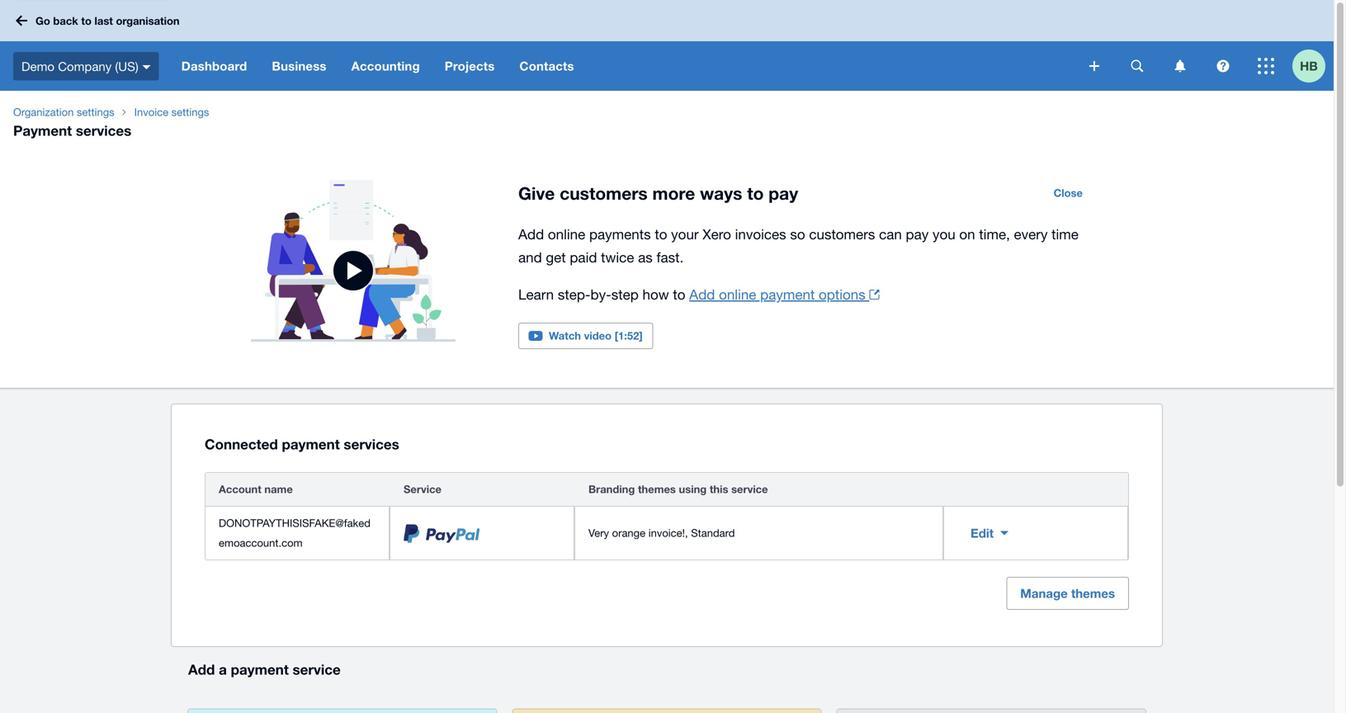 Task type: locate. For each thing, give the bounding box(es) containing it.
emoaccount.com
[[219, 537, 303, 550]]

to left your
[[655, 226, 668, 242]]

0 vertical spatial add
[[519, 226, 544, 242]]

pay inside add online payments to your xero invoices so customers can pay you on time, every time and get paid twice as fast.
[[906, 226, 929, 242]]

payment
[[761, 287, 815, 303], [282, 436, 340, 453], [231, 662, 289, 678]]

can
[[879, 226, 902, 242]]

themes inside connected payment services element
[[638, 483, 676, 496]]

svg image inside demo company (us) popup button
[[143, 65, 151, 69]]

add up the and
[[519, 226, 544, 242]]

2 vertical spatial add
[[188, 662, 215, 678]]

0 horizontal spatial themes
[[638, 483, 676, 496]]

1 horizontal spatial add
[[519, 226, 544, 242]]

0 vertical spatial payment
[[761, 287, 815, 303]]

very orange invoice!, standard
[[589, 527, 735, 540]]

watch video [1:52]
[[549, 329, 643, 342]]

last
[[95, 14, 113, 27]]

services
[[76, 122, 131, 139], [344, 436, 399, 453]]

how
[[643, 287, 669, 303]]

themes left using
[[638, 483, 676, 496]]

navigation
[[169, 41, 1078, 91]]

add online payments to your xero invoices so customers can pay you on time, every time and get paid twice as fast.
[[519, 226, 1079, 265]]

pay right can
[[906, 226, 929, 242]]

to
[[81, 14, 92, 27], [747, 183, 764, 204], [655, 226, 668, 242], [673, 287, 686, 303]]

close
[[1054, 187, 1083, 199]]

orange
[[612, 527, 646, 540]]

settings inside "link"
[[77, 106, 114, 118]]

ways
[[700, 183, 743, 204]]

0 horizontal spatial service
[[293, 662, 341, 678]]

1 settings from the left
[[77, 106, 114, 118]]

0 vertical spatial pay
[[769, 183, 799, 204]]

to inside add online payments to your xero invoices so customers can pay you on time, every time and get paid twice as fast.
[[655, 226, 668, 242]]

customers inside add online payments to your xero invoices so customers can pay you on time, every time and get paid twice as fast.
[[809, 226, 876, 242]]

1 vertical spatial online
[[719, 287, 757, 303]]

account name
[[219, 483, 293, 496]]

1 horizontal spatial services
[[344, 436, 399, 453]]

themes
[[638, 483, 676, 496], [1072, 586, 1116, 601]]

1 vertical spatial themes
[[1072, 586, 1116, 601]]

projects
[[445, 59, 495, 73]]

customers up payments
[[560, 183, 648, 204]]

0 vertical spatial themes
[[638, 483, 676, 496]]

payments
[[590, 226, 651, 242]]

0 vertical spatial customers
[[560, 183, 648, 204]]

a
[[219, 662, 227, 678]]

1 horizontal spatial svg image
[[1175, 60, 1186, 72]]

online
[[548, 226, 586, 242], [719, 287, 757, 303]]

0 horizontal spatial customers
[[560, 183, 648, 204]]

pay
[[769, 183, 799, 204], [906, 226, 929, 242]]

this
[[710, 483, 729, 496]]

step-
[[558, 287, 591, 303]]

1 vertical spatial customers
[[809, 226, 876, 242]]

1 horizontal spatial customers
[[809, 226, 876, 242]]

0 horizontal spatial pay
[[769, 183, 799, 204]]

1 horizontal spatial service
[[732, 483, 768, 496]]

connected
[[205, 436, 278, 453]]

banner
[[0, 0, 1334, 91]]

pay up so
[[769, 183, 799, 204]]

themes inside button
[[1072, 586, 1116, 601]]

payment down add online payments to your xero invoices so customers can pay you on time, every time and get paid twice as fast.
[[761, 287, 815, 303]]

settings for invoice settings
[[171, 106, 209, 118]]

add for add a payment service
[[188, 662, 215, 678]]

1 horizontal spatial online
[[719, 287, 757, 303]]

payment right the a at the bottom of the page
[[231, 662, 289, 678]]

go back to last organisation
[[36, 14, 180, 27]]

watch
[[549, 329, 581, 342]]

manage
[[1021, 586, 1068, 601]]

0 vertical spatial services
[[76, 122, 131, 139]]

get
[[546, 249, 566, 265]]

add right how
[[690, 287, 715, 303]]

add left the a at the bottom of the page
[[188, 662, 215, 678]]

0 vertical spatial online
[[548, 226, 586, 242]]

customers
[[560, 183, 648, 204], [809, 226, 876, 242]]

close button
[[1044, 180, 1093, 206]]

0 horizontal spatial add
[[188, 662, 215, 678]]

hb button
[[1293, 41, 1334, 91]]

edit
[[971, 526, 994, 541]]

2 horizontal spatial add
[[690, 287, 715, 303]]

business
[[272, 59, 327, 73]]

1 horizontal spatial themes
[[1072, 586, 1116, 601]]

1 vertical spatial pay
[[906, 226, 929, 242]]

payment up name
[[282, 436, 340, 453]]

add
[[519, 226, 544, 242], [690, 287, 715, 303], [188, 662, 215, 678]]

you
[[933, 226, 956, 242]]

svg image
[[1258, 58, 1275, 74], [1175, 60, 1186, 72], [1090, 61, 1100, 71]]

customers right so
[[809, 226, 876, 242]]

very
[[589, 527, 609, 540]]

branding themes using this service
[[589, 483, 768, 496]]

0 horizontal spatial online
[[548, 226, 586, 242]]

settings up 'payment services'
[[77, 106, 114, 118]]

settings right invoice
[[171, 106, 209, 118]]

add inside add online payments to your xero invoices so customers can pay you on time, every time and get paid twice as fast.
[[519, 226, 544, 242]]

1 horizontal spatial pay
[[906, 226, 929, 242]]

add online payment options link
[[690, 287, 880, 303]]

go
[[36, 14, 50, 27]]

0 horizontal spatial settings
[[77, 106, 114, 118]]

invoice
[[134, 106, 168, 118]]

connected payment services
[[205, 436, 399, 453]]

0 horizontal spatial services
[[76, 122, 131, 139]]

settings
[[77, 106, 114, 118], [171, 106, 209, 118]]

service
[[732, 483, 768, 496], [293, 662, 341, 678]]

and
[[519, 249, 542, 265]]

as
[[638, 249, 653, 265]]

online up get
[[548, 226, 586, 242]]

to left last at the left of the page
[[81, 14, 92, 27]]

to right how
[[673, 287, 686, 303]]

1 vertical spatial services
[[344, 436, 399, 453]]

demo
[[21, 59, 55, 73]]

svg image
[[16, 15, 27, 26], [1132, 60, 1144, 72], [1217, 60, 1230, 72], [143, 65, 151, 69]]

2 settings from the left
[[171, 106, 209, 118]]

online down xero
[[719, 287, 757, 303]]

themes right the manage
[[1072, 586, 1116, 601]]

company
[[58, 59, 112, 73]]

banner containing dashboard
[[0, 0, 1334, 91]]

invoice settings link
[[128, 104, 216, 121]]

your
[[671, 226, 699, 242]]

1 horizontal spatial settings
[[171, 106, 209, 118]]



Task type: describe. For each thing, give the bounding box(es) containing it.
hb
[[1301, 59, 1319, 73]]

demo company (us) button
[[0, 41, 169, 91]]

payment
[[13, 122, 72, 139]]

edit button
[[958, 517, 1022, 550]]

settings for organization settings
[[77, 106, 114, 118]]

give
[[519, 183, 555, 204]]

[1:52]
[[615, 329, 643, 342]]

every
[[1014, 226, 1048, 242]]

0 horizontal spatial svg image
[[1090, 61, 1100, 71]]

using
[[679, 483, 707, 496]]

donotpaythisisfake@faked emoaccount.com
[[219, 517, 371, 550]]

organization settings
[[13, 106, 114, 118]]

to right ways
[[747, 183, 764, 204]]

demo company (us)
[[21, 59, 138, 73]]

themes for branding
[[638, 483, 676, 496]]

go back to last organisation link
[[10, 6, 190, 35]]

on
[[960, 226, 976, 242]]

so
[[790, 226, 806, 242]]

2 horizontal spatial svg image
[[1258, 58, 1275, 74]]

account
[[219, 483, 262, 496]]

time,
[[980, 226, 1010, 242]]

invoice settings
[[134, 106, 209, 118]]

accounting
[[351, 59, 420, 73]]

donotpaythisisfake@faked
[[219, 517, 371, 530]]

by-
[[591, 287, 612, 303]]

name
[[265, 483, 293, 496]]

video
[[584, 329, 612, 342]]

online inside add online payments to your xero invoices so customers can pay you on time, every time and get paid twice as fast.
[[548, 226, 586, 242]]

business button
[[260, 41, 339, 91]]

add a payment service
[[188, 662, 341, 678]]

watch video [1:52] button
[[519, 323, 654, 349]]

organization settings link
[[7, 104, 121, 121]]

to inside "link"
[[81, 14, 92, 27]]

paypal logo image
[[404, 524, 480, 543]]

0 vertical spatial service
[[732, 483, 768, 496]]

branding
[[589, 483, 635, 496]]

connected payment services element
[[205, 472, 1130, 561]]

1 vertical spatial add
[[690, 287, 715, 303]]

invoice!,
[[649, 527, 688, 540]]

accounting button
[[339, 41, 432, 91]]

manage themes
[[1021, 586, 1116, 601]]

1 vertical spatial payment
[[282, 436, 340, 453]]

(us)
[[115, 59, 138, 73]]

twice
[[601, 249, 634, 265]]

give customers more ways to pay
[[519, 183, 799, 204]]

invoices
[[735, 226, 787, 242]]

contacts
[[520, 59, 574, 73]]

more
[[653, 183, 695, 204]]

learn
[[519, 287, 554, 303]]

navigation containing dashboard
[[169, 41, 1078, 91]]

dashboard
[[181, 59, 247, 73]]

2 vertical spatial payment
[[231, 662, 289, 678]]

standard
[[691, 527, 735, 540]]

time
[[1052, 226, 1079, 242]]

service
[[404, 483, 442, 496]]

options
[[819, 287, 866, 303]]

themes for manage
[[1072, 586, 1116, 601]]

back
[[53, 14, 78, 27]]

manage themes button
[[1007, 577, 1130, 610]]

xero
[[703, 226, 731, 242]]

payment services
[[13, 122, 131, 139]]

learn step-by-step how to add online payment options
[[519, 287, 866, 303]]

1 vertical spatial service
[[293, 662, 341, 678]]

organization
[[13, 106, 74, 118]]

contacts button
[[507, 41, 587, 91]]

step
[[612, 287, 639, 303]]

organisation
[[116, 14, 180, 27]]

add for add online payments to your xero invoices so customers can pay you on time, every time and get paid twice as fast.
[[519, 226, 544, 242]]

paid
[[570, 249, 597, 265]]

fast.
[[657, 249, 684, 265]]

svg image inside go back to last organisation "link"
[[16, 15, 27, 26]]

projects button
[[432, 41, 507, 91]]

dashboard link
[[169, 41, 260, 91]]



Task type: vqa. For each thing, say whether or not it's contained in the screenshot.
the middle cash
no



